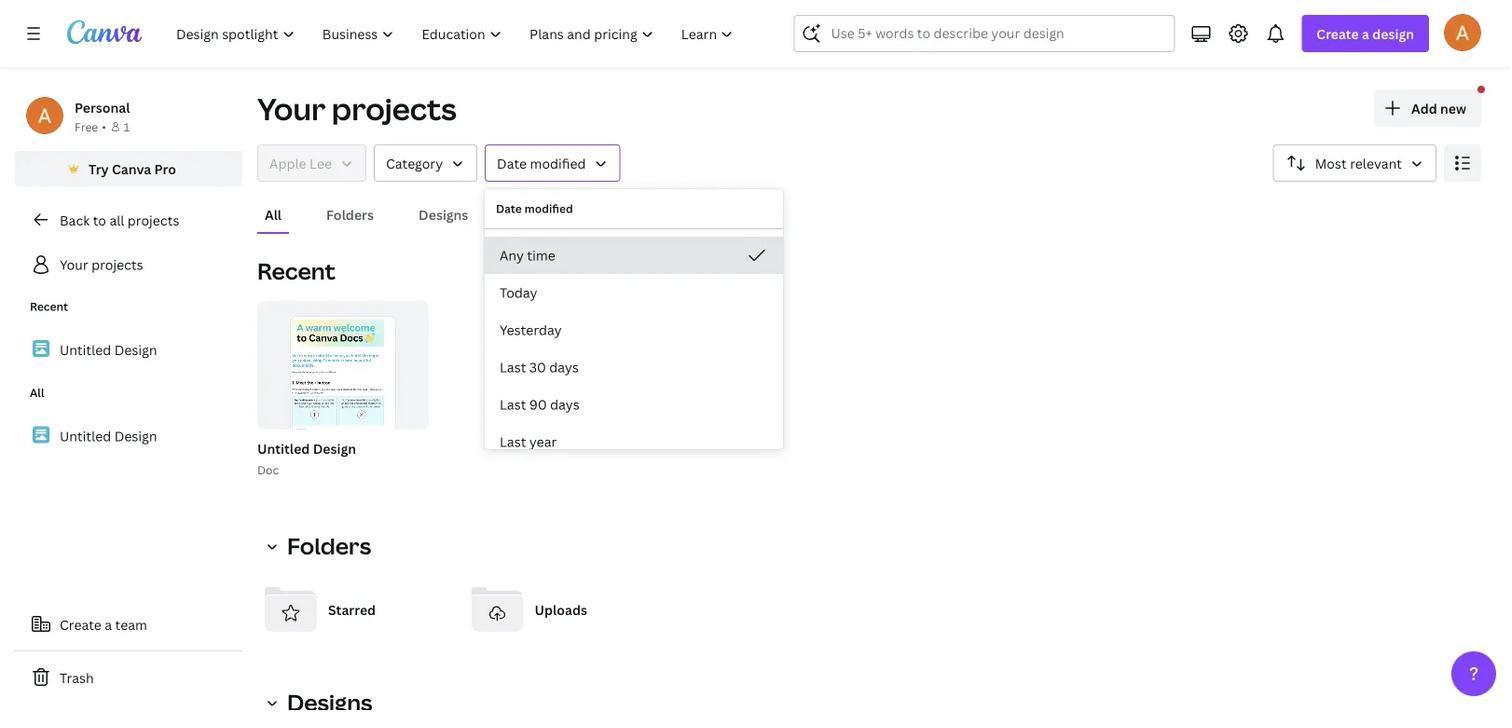 Task type: vqa. For each thing, say whether or not it's contained in the screenshot.
(+12) at the top left of page
no



Task type: locate. For each thing, give the bounding box(es) containing it.
1 vertical spatial untitled design link
[[15, 416, 242, 456]]

0 vertical spatial last
[[500, 359, 526, 376]]

create inside dropdown button
[[1317, 25, 1359, 42]]

create for create a design
[[1317, 25, 1359, 42]]

last left 30
[[500, 359, 526, 376]]

yesterday
[[500, 321, 562, 339]]

add
[[1412, 99, 1438, 117]]

last year button
[[485, 423, 783, 461]]

0 vertical spatial modified
[[530, 154, 586, 172]]

days right 90
[[550, 396, 580, 414]]

projects right all
[[128, 211, 179, 229]]

your up apple
[[257, 89, 326, 129]]

30
[[530, 359, 546, 376]]

days right 30
[[550, 359, 579, 376]]

create inside button
[[60, 616, 102, 634]]

date right category button
[[497, 154, 527, 172]]

back
[[60, 211, 90, 229]]

2 vertical spatial projects
[[91, 256, 143, 274]]

your projects down to
[[60, 256, 143, 274]]

1 vertical spatial modified
[[525, 201, 573, 216]]

1 horizontal spatial a
[[1363, 25, 1370, 42]]

starred
[[328, 601, 376, 619]]

last year
[[500, 433, 557, 451]]

0 vertical spatial date
[[497, 154, 527, 172]]

category
[[386, 154, 443, 172]]

doc
[[257, 462, 279, 477]]

0 vertical spatial untitled design link
[[15, 330, 242, 370]]

0 horizontal spatial a
[[105, 616, 112, 634]]

last inside last year 'button'
[[500, 433, 526, 451]]

1 vertical spatial your
[[60, 256, 88, 274]]

designs button
[[411, 197, 476, 232]]

today button
[[485, 274, 783, 311]]

your projects
[[257, 89, 457, 129], [60, 256, 143, 274]]

Sort by button
[[1274, 145, 1437, 182]]

1 horizontal spatial create
[[1317, 25, 1359, 42]]

0 vertical spatial date modified
[[497, 154, 586, 172]]

recent
[[257, 256, 336, 286], [30, 299, 68, 314]]

3 last from the top
[[500, 433, 526, 451]]

0 vertical spatial days
[[550, 359, 579, 376]]

your inside 'your projects' link
[[60, 256, 88, 274]]

1 vertical spatial untitled design
[[60, 427, 157, 445]]

all button
[[257, 197, 289, 232]]

a left team
[[105, 616, 112, 634]]

folders
[[326, 206, 374, 223], [287, 531, 371, 561]]

Category button
[[374, 145, 478, 182]]

apple lee
[[270, 154, 332, 172]]

projects down all
[[91, 256, 143, 274]]

a
[[1363, 25, 1370, 42], [105, 616, 112, 634]]

0 vertical spatial your
[[257, 89, 326, 129]]

apple lee image
[[1445, 14, 1482, 51]]

1 vertical spatial projects
[[128, 211, 179, 229]]

90
[[530, 396, 547, 414]]

1 vertical spatial recent
[[30, 299, 68, 314]]

create
[[1317, 25, 1359, 42], [60, 616, 102, 634]]

a for design
[[1363, 25, 1370, 42]]

1 horizontal spatial all
[[265, 206, 282, 223]]

a inside dropdown button
[[1363, 25, 1370, 42]]

0 vertical spatial untitled design
[[60, 341, 157, 359]]

folders button
[[319, 197, 381, 232]]

1 untitled design from the top
[[60, 341, 157, 359]]

untitled design link
[[15, 330, 242, 370], [15, 416, 242, 456]]

lee
[[310, 154, 332, 172]]

1 vertical spatial a
[[105, 616, 112, 634]]

2 last from the top
[[500, 396, 526, 414]]

None search field
[[794, 15, 1175, 52]]

0 horizontal spatial your projects
[[60, 256, 143, 274]]

modified
[[530, 154, 586, 172], [525, 201, 573, 216]]

1 untitled design link from the top
[[15, 330, 242, 370]]

today
[[500, 284, 538, 302]]

create a design button
[[1302, 15, 1430, 52]]

last left 90
[[500, 396, 526, 414]]

yesterday option
[[485, 311, 783, 349]]

your projects up "lee"
[[257, 89, 457, 129]]

1 vertical spatial days
[[550, 396, 580, 414]]

design
[[114, 341, 157, 359], [114, 427, 157, 445], [313, 440, 356, 457]]

0 horizontal spatial your
[[60, 256, 88, 274]]

1 vertical spatial create
[[60, 616, 102, 634]]

designs
[[419, 206, 468, 223]]

1 vertical spatial last
[[500, 396, 526, 414]]

projects
[[332, 89, 457, 129], [128, 211, 179, 229], [91, 256, 143, 274]]

last
[[500, 359, 526, 376], [500, 396, 526, 414], [500, 433, 526, 451]]

recent down all button
[[257, 256, 336, 286]]

date modified inside button
[[497, 154, 586, 172]]

uploads
[[535, 601, 587, 619]]

1 horizontal spatial your projects
[[257, 89, 457, 129]]

most
[[1316, 154, 1347, 172]]

list box containing any time
[[485, 237, 783, 461]]

personal
[[75, 98, 130, 116]]

last 30 days option
[[485, 349, 783, 386]]

folders down "lee"
[[326, 206, 374, 223]]

create a design
[[1317, 25, 1415, 42]]

recent down 'your projects' link
[[30, 299, 68, 314]]

last 90 days option
[[485, 386, 783, 423]]

to
[[93, 211, 106, 229]]

date inside button
[[497, 154, 527, 172]]

date
[[497, 154, 527, 172], [496, 201, 522, 216]]

modified inside button
[[530, 154, 586, 172]]

last inside last 30 days button
[[500, 359, 526, 376]]

0 vertical spatial create
[[1317, 25, 1359, 42]]

date modified
[[497, 154, 586, 172], [496, 201, 573, 216]]

your
[[257, 89, 326, 129], [60, 256, 88, 274]]

list box
[[485, 237, 783, 461]]

all
[[265, 206, 282, 223], [30, 385, 44, 401]]

last 90 days
[[500, 396, 580, 414]]

2 untitled design from the top
[[60, 427, 157, 445]]

last left year
[[500, 433, 526, 451]]

days inside button
[[550, 359, 579, 376]]

trash
[[60, 669, 94, 687]]

0 horizontal spatial all
[[30, 385, 44, 401]]

last for last year
[[500, 433, 526, 451]]

starred link
[[257, 576, 449, 643]]

design inside untitled design doc
[[313, 440, 356, 457]]

any time button
[[485, 237, 783, 274]]

days inside button
[[550, 396, 580, 414]]

days for last 30 days
[[550, 359, 579, 376]]

0 horizontal spatial create
[[60, 616, 102, 634]]

your down back
[[60, 256, 88, 274]]

back to all projects
[[60, 211, 179, 229]]

0 vertical spatial a
[[1363, 25, 1370, 42]]

a inside button
[[105, 616, 112, 634]]

projects inside back to all projects link
[[128, 211, 179, 229]]

days
[[550, 359, 579, 376], [550, 396, 580, 414]]

1 vertical spatial your projects
[[60, 256, 143, 274]]

0 vertical spatial folders
[[326, 206, 374, 223]]

1 vertical spatial folders
[[287, 531, 371, 561]]

year
[[530, 433, 557, 451]]

untitled design
[[60, 341, 157, 359], [60, 427, 157, 445]]

2 untitled design link from the top
[[15, 416, 242, 456]]

your projects link
[[15, 246, 242, 284]]

1 last from the top
[[500, 359, 526, 376]]

0 vertical spatial recent
[[257, 256, 336, 286]]

2 vertical spatial last
[[500, 433, 526, 451]]

last inside last 90 days button
[[500, 396, 526, 414]]

time
[[527, 247, 556, 264]]

a left design
[[1363, 25, 1370, 42]]

days for last 90 days
[[550, 396, 580, 414]]

projects up category
[[332, 89, 457, 129]]

0 vertical spatial all
[[265, 206, 282, 223]]

pro
[[154, 160, 176, 178]]

date up any
[[496, 201, 522, 216]]

untitled
[[60, 341, 111, 359], [60, 427, 111, 445], [257, 440, 310, 457]]

create left team
[[60, 616, 102, 634]]

create left design
[[1317, 25, 1359, 42]]

folders up starred
[[287, 531, 371, 561]]

free •
[[75, 119, 106, 134]]

0 vertical spatial your projects
[[257, 89, 457, 129]]



Task type: describe. For each thing, give the bounding box(es) containing it.
Search search field
[[831, 16, 1138, 51]]

untitled inside untitled design doc
[[257, 440, 310, 457]]

add new
[[1412, 99, 1467, 117]]

0 horizontal spatial recent
[[30, 299, 68, 314]]

try
[[89, 160, 109, 178]]

1 vertical spatial date modified
[[496, 201, 573, 216]]

1 vertical spatial date
[[496, 201, 522, 216]]

untitled design doc
[[257, 440, 356, 477]]

trash link
[[15, 659, 242, 697]]

1
[[124, 119, 130, 134]]

•
[[102, 119, 106, 134]]

folders button
[[257, 528, 382, 565]]

untitled design button
[[257, 437, 356, 461]]

back to all projects link
[[15, 201, 242, 239]]

projects inside 'your projects' link
[[91, 256, 143, 274]]

folders inside button
[[326, 206, 374, 223]]

folders inside dropdown button
[[287, 531, 371, 561]]

try canva pro button
[[15, 151, 242, 187]]

free
[[75, 119, 98, 134]]

1 horizontal spatial recent
[[257, 256, 336, 286]]

last 30 days button
[[485, 349, 783, 386]]

all inside button
[[265, 206, 282, 223]]

canva
[[112, 160, 151, 178]]

uploads link
[[464, 576, 656, 643]]

1 horizontal spatial your
[[257, 89, 326, 129]]

add new button
[[1375, 90, 1482, 127]]

any time option
[[485, 237, 783, 274]]

1 vertical spatial all
[[30, 385, 44, 401]]

relevant
[[1351, 154, 1403, 172]]

today option
[[485, 274, 783, 311]]

last for last 90 days
[[500, 396, 526, 414]]

all
[[109, 211, 124, 229]]

last 90 days button
[[485, 386, 783, 423]]

yesterday button
[[485, 311, 783, 349]]

apple
[[270, 154, 306, 172]]

most relevant
[[1316, 154, 1403, 172]]

last 30 days
[[500, 359, 579, 376]]

design
[[1373, 25, 1415, 42]]

last for last 30 days
[[500, 359, 526, 376]]

last year option
[[485, 423, 783, 461]]

Date modified button
[[485, 145, 621, 182]]

create a team
[[60, 616, 147, 634]]

new
[[1441, 99, 1467, 117]]

any
[[500, 247, 524, 264]]

any time
[[500, 247, 556, 264]]

team
[[115, 616, 147, 634]]

top level navigation element
[[164, 15, 749, 52]]

try canva pro
[[89, 160, 176, 178]]

0 vertical spatial projects
[[332, 89, 457, 129]]

a for team
[[105, 616, 112, 634]]

create for create a team
[[60, 616, 102, 634]]

create a team button
[[15, 606, 242, 643]]

Owner button
[[257, 145, 366, 182]]



